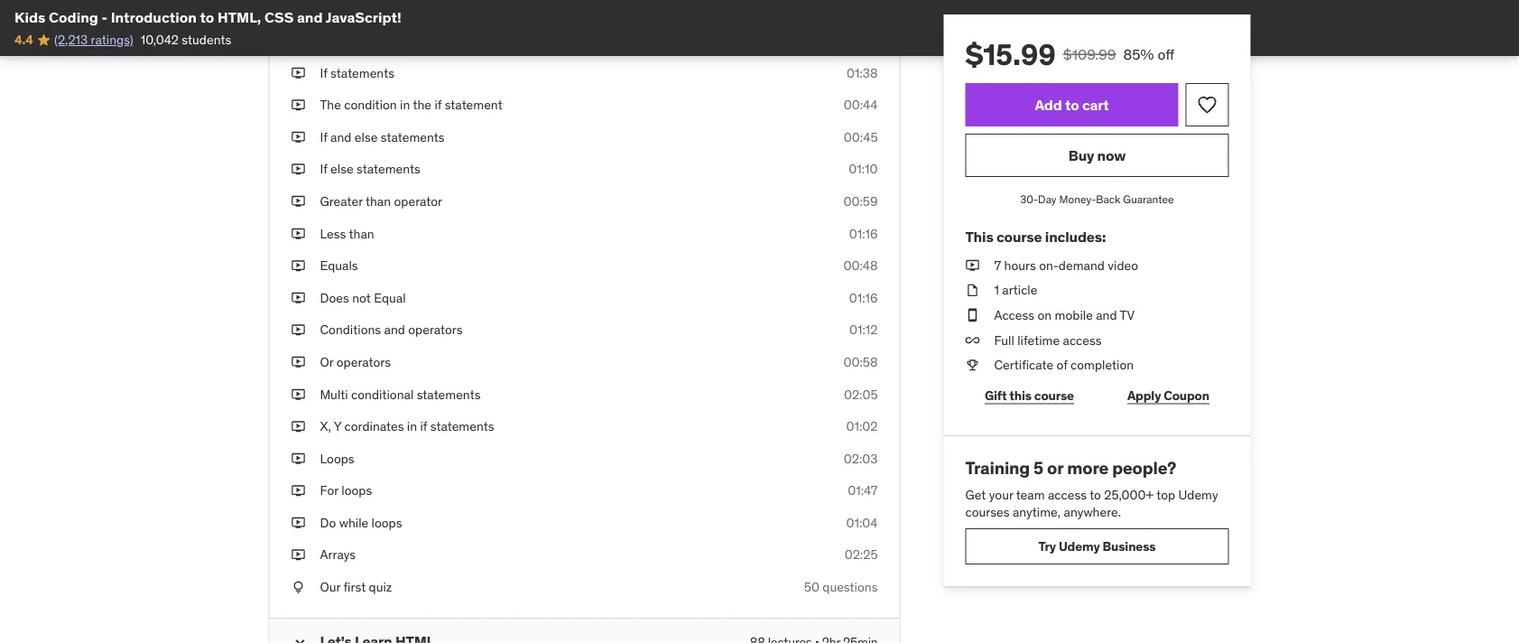 Task type: vqa. For each thing, say whether or not it's contained in the screenshot.


Task type: locate. For each thing, give the bounding box(es) containing it.
1 vertical spatial if
[[320, 129, 328, 145]]

lifetime
[[1018, 332, 1060, 348]]

1 vertical spatial than
[[349, 225, 375, 241]]

in left the
[[400, 97, 410, 113]]

does
[[320, 289, 349, 306]]

business
[[1103, 538, 1156, 554]]

xsmall image left conditions
[[291, 321, 306, 339]]

3 if from the top
[[320, 161, 328, 177]]

7
[[995, 257, 1002, 273]]

xsmall image left "how"
[[291, 0, 306, 17]]

statements down the multi conditional statements at the bottom
[[431, 418, 495, 434]]

access down mobile
[[1063, 332, 1102, 348]]

multi conditional statements
[[320, 386, 481, 402]]

xsmall image left loops
[[291, 450, 306, 467]]

equals
[[320, 257, 358, 274]]

of
[[1057, 357, 1068, 373]]

or
[[1048, 457, 1064, 479]]

if
[[320, 64, 328, 81], [320, 129, 328, 145], [320, 161, 328, 177]]

loops right while at the bottom of the page
[[372, 514, 402, 531]]

add
[[1035, 95, 1063, 114]]

access on mobile and tv
[[995, 307, 1135, 323]]

if up greater
[[320, 161, 328, 177]]

xsmall image left multi
[[291, 385, 306, 403]]

else up if else statements
[[355, 129, 378, 145]]

1 vertical spatial 01:16
[[850, 289, 878, 306]]

0 vertical spatial 01:16
[[850, 225, 878, 241]]

1 vertical spatial access
[[1048, 486, 1087, 502]]

2 vertical spatial if
[[320, 161, 328, 177]]

1 horizontal spatial else
[[355, 129, 378, 145]]

xsmall image left the if statements
[[291, 64, 306, 82]]

xsmall image left 'the'
[[291, 96, 306, 114]]

access down "or"
[[1048, 486, 1087, 502]]

operators down conditions
[[337, 354, 391, 370]]

00:59
[[844, 193, 878, 209]]

01:16 down 00:59
[[850, 225, 878, 241]]

0 vertical spatial than
[[366, 193, 391, 209]]

this course includes:
[[966, 227, 1107, 246]]

else up greater
[[331, 161, 354, 177]]

x, y cordinates in if statements
[[320, 418, 495, 434]]

than for greater
[[366, 193, 391, 209]]

0 vertical spatial udemy
[[1179, 486, 1219, 502]]

operators
[[408, 322, 463, 338], [337, 354, 391, 370]]

coding
[[49, 8, 98, 26]]

multi
[[320, 386, 348, 402]]

access
[[995, 307, 1035, 323]]

1 horizontal spatial if
[[435, 97, 442, 113]]

do
[[412, 0, 427, 16]]

y
[[334, 418, 342, 434]]

0 vertical spatial access
[[1063, 332, 1102, 348]]

01:16 up 01:12
[[850, 289, 878, 306]]

if for if statements
[[320, 64, 328, 81]]

apply
[[1128, 387, 1162, 403]]

if down 'the'
[[320, 129, 328, 145]]

gift this course link
[[966, 377, 1094, 414]]

to up anywhere.
[[1090, 486, 1102, 502]]

85%
[[1124, 45, 1155, 63]]

xsmall image left equals
[[291, 257, 306, 275]]

xsmall image left our
[[291, 578, 306, 596]]

0 horizontal spatial udemy
[[1059, 538, 1101, 554]]

xsmall image left or
[[291, 353, 306, 371]]

hours
[[1005, 257, 1037, 273]]

2 horizontal spatial to
[[1090, 486, 1102, 502]]

video
[[1108, 257, 1139, 273]]

50
[[805, 579, 820, 595]]

2 if from the top
[[320, 129, 328, 145]]

team
[[1017, 486, 1045, 502]]

to
[[200, 8, 214, 26], [1066, 95, 1080, 114], [1090, 486, 1102, 502]]

than for less
[[349, 225, 375, 241]]

0 vertical spatial if
[[320, 64, 328, 81]]

1 01:16 from the top
[[850, 225, 878, 241]]

and
[[297, 8, 323, 26], [331, 129, 352, 145], [1097, 307, 1118, 323], [384, 322, 405, 338]]

xsmall image left less
[[291, 225, 306, 242]]

how
[[320, 0, 346, 16]]

xsmall image for if statements
[[291, 64, 306, 82]]

10,042
[[141, 32, 179, 48]]

if down the multi conditional statements at the bottom
[[420, 418, 427, 434]]

or
[[320, 354, 334, 370]]

in down the multi conditional statements at the bottom
[[407, 418, 417, 434]]

loops right for at the bottom of page
[[342, 482, 372, 499]]

1 vertical spatial udemy
[[1059, 538, 1101, 554]]

our first quiz
[[320, 579, 392, 595]]

0 vertical spatial else
[[355, 129, 378, 145]]

loops
[[342, 482, 372, 499], [372, 514, 402, 531]]

xsmall image for loops
[[291, 450, 306, 467]]

html,
[[218, 8, 261, 26]]

udemy right top
[[1179, 486, 1219, 502]]

to inside training 5 or more people? get your team access to 25,000+ top udemy courses anytime, anywhere.
[[1090, 486, 1102, 502]]

course
[[997, 227, 1043, 246], [1035, 387, 1075, 403]]

to left cart
[[1066, 95, 1080, 114]]

statements down if and else statements
[[357, 161, 421, 177]]

greater
[[320, 193, 363, 209]]

0 horizontal spatial operators
[[337, 354, 391, 370]]

and right css
[[297, 8, 323, 26]]

computers
[[349, 0, 409, 16]]

apply coupon
[[1128, 387, 1210, 403]]

if right the
[[435, 97, 442, 113]]

kids
[[14, 8, 46, 26]]

5
[[1034, 457, 1044, 479]]

small image
[[291, 633, 309, 643]]

wishlist image
[[1197, 94, 1219, 116]]

01:10
[[849, 161, 878, 177]]

2 01:16 from the top
[[850, 289, 878, 306]]

xsmall image for our first quiz
[[291, 578, 306, 596]]

operators up the multi conditional statements at the bottom
[[408, 322, 463, 338]]

1 if from the top
[[320, 64, 328, 81]]

in
[[400, 97, 410, 113], [407, 418, 417, 434]]

than right less
[[349, 225, 375, 241]]

xsmall image left does
[[291, 289, 306, 307]]

access
[[1063, 332, 1102, 348], [1048, 486, 1087, 502]]

1 horizontal spatial udemy
[[1179, 486, 1219, 502]]

0 horizontal spatial to
[[200, 8, 214, 26]]

0 vertical spatial course
[[997, 227, 1043, 246]]

xsmall image left x,
[[291, 418, 306, 435]]

1 vertical spatial to
[[1066, 95, 1080, 114]]

7 hours on-demand video
[[995, 257, 1139, 273]]

2 vertical spatial to
[[1090, 486, 1102, 502]]

not
[[352, 289, 371, 306]]

if for the
[[435, 97, 442, 113]]

certificate of completion
[[995, 357, 1134, 373]]

try
[[1039, 538, 1057, 554]]

anytime,
[[1013, 504, 1061, 520]]

0 vertical spatial if
[[435, 97, 442, 113]]

xsmall image
[[291, 0, 306, 17], [291, 96, 306, 114], [291, 128, 306, 146], [291, 160, 306, 178], [291, 193, 306, 210], [966, 256, 980, 274], [966, 306, 980, 324], [966, 331, 980, 349], [966, 356, 980, 374], [291, 418, 306, 435], [291, 546, 306, 564]]

to up students
[[200, 8, 214, 26]]

1 vertical spatial if
[[420, 418, 427, 434]]

xsmall image left do
[[291, 514, 306, 532]]

udemy right try
[[1059, 538, 1101, 554]]

on-
[[1040, 257, 1059, 273]]

xsmall image
[[291, 64, 306, 82], [291, 225, 306, 242], [291, 257, 306, 275], [966, 281, 980, 299], [291, 289, 306, 307], [291, 321, 306, 339], [291, 353, 306, 371], [291, 385, 306, 403], [291, 450, 306, 467], [291, 482, 306, 500], [291, 514, 306, 532], [291, 578, 306, 596]]

30-
[[1021, 192, 1039, 206]]

xsmall image left for at the bottom of page
[[291, 482, 306, 500]]

if up 'the'
[[320, 64, 328, 81]]

course down of
[[1035, 387, 1075, 403]]

day
[[1039, 192, 1057, 206]]

1 vertical spatial operators
[[337, 354, 391, 370]]

4.4
[[14, 32, 33, 48]]

anywhere.
[[1064, 504, 1122, 520]]

mobile
[[1055, 307, 1094, 323]]

0 vertical spatial loops
[[342, 482, 372, 499]]

xsmall image for for loops
[[291, 482, 306, 500]]

students
[[182, 32, 231, 48]]

css
[[265, 8, 294, 26]]

1 vertical spatial else
[[331, 161, 354, 177]]

than down if else statements
[[366, 193, 391, 209]]

quiz
[[369, 579, 392, 595]]

1 horizontal spatial to
[[1066, 95, 1080, 114]]

conditions and operators
[[320, 322, 463, 338]]

xsmall image for conditions and operators
[[291, 321, 306, 339]]

demand
[[1059, 257, 1105, 273]]

30-day money-back guarantee
[[1021, 192, 1175, 206]]

first
[[344, 579, 366, 595]]

01:16
[[850, 225, 878, 241], [850, 289, 878, 306]]

or operators
[[320, 354, 391, 370]]

0 vertical spatial to
[[200, 8, 214, 26]]

to inside button
[[1066, 95, 1080, 114]]

how computers do math
[[320, 0, 459, 16]]

kids coding - introduction to html, css and javascript!
[[14, 8, 402, 26]]

0 horizontal spatial if
[[420, 418, 427, 434]]

1 vertical spatial in
[[407, 418, 417, 434]]

and down equal
[[384, 322, 405, 338]]

01:47
[[848, 482, 878, 499]]

course up hours at the right
[[997, 227, 1043, 246]]

1 horizontal spatial operators
[[408, 322, 463, 338]]

buy now button
[[966, 134, 1230, 177]]

people?
[[1113, 457, 1177, 479]]

greater than operator
[[320, 193, 443, 209]]



Task type: describe. For each thing, give the bounding box(es) containing it.
includes:
[[1046, 227, 1107, 246]]

xsmall image left if and else statements
[[291, 128, 306, 146]]

10,042 students
[[141, 32, 231, 48]]

this
[[966, 227, 994, 246]]

xsmall image for do while loops
[[291, 514, 306, 532]]

$15.99
[[966, 36, 1056, 72]]

0 horizontal spatial else
[[331, 161, 354, 177]]

(2,213
[[54, 32, 88, 48]]

00:44
[[844, 97, 878, 113]]

less than
[[320, 225, 375, 241]]

ratings)
[[91, 32, 133, 48]]

the
[[320, 97, 341, 113]]

completion
[[1071, 357, 1134, 373]]

now
[[1098, 146, 1126, 164]]

udemy inside try udemy business link
[[1059, 538, 1101, 554]]

do
[[320, 514, 336, 531]]

xsmall image left certificate
[[966, 356, 980, 374]]

access inside training 5 or more people? get your team access to 25,000+ top udemy courses anytime, anywhere.
[[1048, 486, 1087, 502]]

xsmall image left if else statements
[[291, 160, 306, 178]]

xsmall image for equals
[[291, 257, 306, 275]]

xsmall image for or operators
[[291, 353, 306, 371]]

training 5 or more people? get your team access to 25,000+ top udemy courses anytime, anywhere.
[[966, 457, 1219, 520]]

apply coupon button
[[1109, 377, 1230, 414]]

back
[[1097, 192, 1121, 206]]

if statements
[[320, 64, 395, 81]]

gift this course
[[985, 387, 1075, 403]]

$15.99 $109.99 85% off
[[966, 36, 1175, 72]]

equal
[[374, 289, 406, 306]]

xsmall image left greater
[[291, 193, 306, 210]]

math
[[430, 0, 459, 16]]

1 vertical spatial course
[[1035, 387, 1075, 403]]

on
[[1038, 307, 1052, 323]]

arrays
[[320, 547, 356, 563]]

xsmall image for less than
[[291, 225, 306, 242]]

our
[[320, 579, 341, 595]]

conditional
[[351, 386, 414, 402]]

xsmall image left arrays
[[291, 546, 306, 564]]

1 vertical spatial loops
[[372, 514, 402, 531]]

your
[[990, 486, 1014, 502]]

coupon
[[1164, 387, 1210, 403]]

condition
[[344, 97, 397, 113]]

xsmall image left full
[[966, 331, 980, 349]]

-
[[102, 8, 108, 26]]

if for if else statements
[[320, 161, 328, 177]]

statements up 'x, y cordinates in if statements'
[[417, 386, 481, 402]]

xsmall image left 7
[[966, 256, 980, 274]]

01:38
[[847, 64, 878, 81]]

and down 'the'
[[331, 129, 352, 145]]

full
[[995, 332, 1015, 348]]

0 vertical spatial in
[[400, 97, 410, 113]]

certificate
[[995, 357, 1054, 373]]

02:03
[[844, 450, 878, 466]]

1 article
[[995, 282, 1038, 298]]

while
[[339, 514, 369, 531]]

buy
[[1069, 146, 1095, 164]]

statements down the condition in the if statement
[[381, 129, 445, 145]]

xsmall image for does not equal
[[291, 289, 306, 307]]

x,
[[320, 418, 331, 434]]

02:25
[[845, 547, 878, 563]]

0 vertical spatial operators
[[408, 322, 463, 338]]

article
[[1003, 282, 1038, 298]]

00:48
[[844, 257, 878, 274]]

off
[[1158, 45, 1175, 63]]

tv
[[1120, 307, 1135, 323]]

for
[[320, 482, 339, 499]]

xsmall image for multi conditional statements
[[291, 385, 306, 403]]

add to cart button
[[966, 83, 1179, 126]]

get
[[966, 486, 987, 502]]

less
[[320, 225, 346, 241]]

cordinates
[[345, 418, 404, 434]]

00:45
[[844, 129, 878, 145]]

udemy inside training 5 or more people? get your team access to 25,000+ top udemy courses anytime, anywhere.
[[1179, 486, 1219, 502]]

this
[[1010, 387, 1032, 403]]

questions
[[823, 579, 878, 595]]

xsmall image left 1
[[966, 281, 980, 299]]

01:12
[[850, 322, 878, 338]]

$109.99
[[1064, 45, 1117, 63]]

cart
[[1083, 95, 1110, 114]]

add to cart
[[1035, 95, 1110, 114]]

try udemy business
[[1039, 538, 1156, 554]]

02:05
[[844, 386, 878, 402]]

top
[[1157, 486, 1176, 502]]

guarantee
[[1124, 192, 1175, 206]]

and left tv on the right
[[1097, 307, 1118, 323]]

operator
[[394, 193, 443, 209]]

1
[[995, 282, 1000, 298]]

if and else statements
[[320, 129, 445, 145]]

if for if and else statements
[[320, 129, 328, 145]]

statements up condition on the left
[[331, 64, 395, 81]]

if for in
[[420, 418, 427, 434]]

for loops
[[320, 482, 372, 499]]

25,000+
[[1105, 486, 1154, 502]]

introduction
[[111, 8, 197, 26]]

do while loops
[[320, 514, 402, 531]]

xsmall image left the access
[[966, 306, 980, 324]]

gift
[[985, 387, 1007, 403]]

buy now
[[1069, 146, 1126, 164]]

01:04
[[847, 514, 878, 531]]

does not equal
[[320, 289, 406, 306]]



